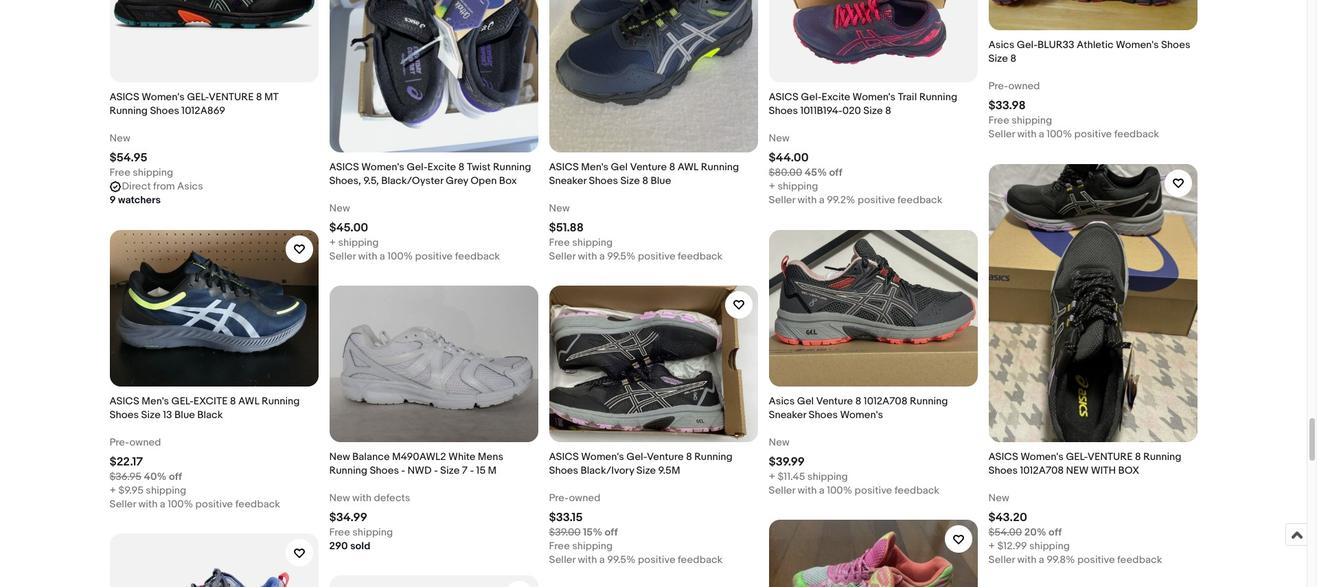 Task type: vqa. For each thing, say whether or not it's contained in the screenshot.
The 8 inside the asics gel venture 8 1012a708 running sneaker shoes women's
yes



Task type: describe. For each thing, give the bounding box(es) containing it.
venture for $33.15
[[647, 450, 684, 463]]

Seller with a 100% positive feedback text field
[[110, 498, 280, 512]]

+ inside new $43.20 $54.00 20% off + $12.99 shipping seller with a 99.8% positive feedback
[[989, 540, 996, 553]]

$43.20 text field
[[989, 511, 1028, 525]]

black/oyster
[[381, 174, 444, 187]]

pre- for $33.15
[[549, 492, 569, 505]]

Seller with a 99.5% positive feedback text field
[[549, 553, 723, 567]]

seller with a 100% positive feedback text field for $45.00
[[329, 250, 500, 263]]

positive inside pre-owned $33.15 $39.00 15% off free shipping seller with a 99.5% positive feedback
[[638, 553, 676, 566]]

white
[[449, 450, 476, 463]]

feedback inside pre-owned $33.98 free shipping seller with a 100% positive feedback
[[1115, 128, 1160, 141]]

free shipping text field for $54.95
[[110, 166, 173, 180]]

running inside asics men's gel-excite 8 awl running shoes size 13 blue black
[[262, 395, 300, 408]]

size inside asics men's gel venture 8 awl running sneaker shoes size 8 blue
[[621, 174, 640, 187]]

new with defects $34.99 free shipping 290 sold
[[329, 492, 410, 553]]

women's inside asics gel-blur33 athletic women's shoes size 8
[[1116, 39, 1159, 52]]

asics for $44.00
[[769, 91, 799, 104]]

a inside new $43.20 $54.00 20% off + $12.99 shipping seller with a 99.8% positive feedback
[[1039, 554, 1045, 567]]

with
[[1091, 464, 1117, 477]]

new for $39.99
[[769, 436, 790, 449]]

running inside asics women's gel-venture 8 running shoes black/ivory size 9.5m
[[695, 450, 733, 463]]

positive inside the 'new $45.00 + shipping seller with a 100% positive feedback'
[[415, 250, 453, 263]]

a inside the 'new $45.00 + shipping seller with a 100% positive feedback'
[[380, 250, 385, 263]]

new $51.88 free shipping seller with a 99.5% positive feedback
[[549, 202, 723, 263]]

off inside pre-owned $33.15 $39.00 15% off free shipping seller with a 99.5% positive feedback
[[605, 526, 618, 539]]

free shipping text field for $33.98
[[989, 114, 1053, 128]]

feedback inside new $51.88 free shipping seller with a 99.5% positive feedback
[[678, 250, 723, 263]]

owned for $33.98
[[1009, 80, 1041, 93]]

a inside "pre-owned $22.17 $36.95 40% off + $9.95 shipping seller with a 100% positive feedback"
[[160, 498, 165, 511]]

shipping inside pre-owned $33.98 free shipping seller with a 100% positive feedback
[[1012, 114, 1053, 127]]

1012a869
[[182, 105, 225, 118]]

$45.00
[[329, 221, 368, 235]]

a inside the new $39.99 + $11.45 shipping seller with a 100% positive feedback
[[820, 484, 825, 497]]

women's inside asics women's gel-venture 8 mt running shoes 1012a869
[[142, 91, 185, 104]]

asics gel venture 8 1012a708 running sneaker shoes women's
[[769, 395, 948, 422]]

balance
[[353, 450, 390, 463]]

shoes inside asics women's gel-venture 8   running shoes 1012a708 new with box
[[989, 464, 1018, 477]]

shipping inside new with defects $34.99 free shipping 290 sold
[[353, 526, 393, 539]]

running inside asics women's gel-excite 8 twist running shoes, 9.5, black/oyster grey open box
[[493, 160, 531, 173]]

pre-owned text field for $22.17
[[110, 436, 161, 450]]

feedback inside "pre-owned $22.17 $36.95 40% off + $9.95 shipping seller with a 100% positive feedback"
[[235, 498, 280, 511]]

asics for owned
[[989, 39, 1015, 52]]

with inside "pre-owned $22.17 $36.95 40% off + $9.95 shipping seller with a 100% positive feedback"
[[138, 498, 158, 511]]

direct from asics
[[122, 180, 203, 193]]

with inside pre-owned $33.15 $39.00 15% off free shipping seller with a 99.5% positive feedback
[[578, 553, 597, 566]]

gel inside asics men's gel venture 8 awl running sneaker shoes size 8 blue
[[611, 160, 628, 173]]

pre-owned $22.17 $36.95 40% off + $9.95 shipping seller with a 100% positive feedback
[[110, 436, 280, 511]]

new $45.00 + shipping seller with a 100% positive feedback
[[329, 202, 500, 263]]

shoes inside asics men's gel venture 8 awl running sneaker shoes size 8 blue
[[589, 174, 618, 187]]

$36.95
[[110, 470, 142, 483]]

$39.00
[[549, 526, 581, 539]]

seller inside new $51.88 free shipping seller with a 99.5% positive feedback
[[549, 250, 576, 263]]

box
[[499, 174, 517, 187]]

$34.99 text field
[[329, 511, 368, 525]]

new for $54.95
[[110, 132, 130, 145]]

seller inside "pre-owned $22.17 $36.95 40% off + $9.95 shipping seller with a 100% positive feedback"
[[110, 498, 136, 511]]

99.5% inside pre-owned $33.15 $39.00 15% off free shipping seller with a 99.5% positive feedback
[[607, 553, 636, 566]]

venture inside asics gel venture 8 1012a708 running sneaker shoes women's
[[817, 395, 853, 408]]

previous price $39.00 15% off text field
[[549, 526, 618, 540]]

$34.99
[[329, 511, 368, 525]]

owned for $22.17
[[130, 436, 161, 449]]

$44.00 text field
[[769, 151, 809, 165]]

new $54.95 free shipping
[[110, 132, 173, 179]]

asics for $39.99
[[769, 395, 795, 408]]

asics gel-blur33 athletic women's shoes size 8
[[989, 39, 1191, 65]]

$51.88
[[549, 221, 584, 235]]

+ $9.95 shipping text field
[[110, 484, 186, 498]]

trail
[[898, 91, 917, 104]]

blue inside asics men's gel-excite 8 awl running shoes size 13 blue black
[[175, 408, 195, 422]]

pre- for $33.98
[[989, 80, 1009, 93]]

shoes inside the asics gel-excite women's trail running shoes 1011b194-020 size 8
[[769, 105, 798, 118]]

free inside new $54.95 free shipping
[[110, 166, 130, 179]]

positive inside pre-owned $33.98 free shipping seller with a 100% positive feedback
[[1075, 128, 1113, 141]]

$54.95 text field
[[110, 151, 147, 165]]

with inside pre-owned $33.98 free shipping seller with a 100% positive feedback
[[1018, 128, 1037, 141]]

9
[[110, 194, 116, 207]]

asics for $33.15
[[549, 450, 579, 463]]

positive inside new $43.20 $54.00 20% off + $12.99 shipping seller with a 99.8% positive feedback
[[1078, 554, 1115, 567]]

defects
[[374, 492, 410, 505]]

pre-owned $33.15 $39.00 15% off free shipping seller with a 99.5% positive feedback
[[549, 492, 723, 566]]

asics for $51.88
[[549, 160, 579, 173]]

new for $44.00
[[769, 132, 790, 145]]

shoes inside asics men's gel-excite 8 awl running shoes size 13 blue black
[[110, 408, 139, 422]]

sneaker inside asics gel venture 8 1012a708 running sneaker shoes women's
[[769, 408, 807, 422]]

asics for $54.95
[[110, 91, 139, 104]]

new for $51.88
[[549, 202, 570, 215]]

$33.15 text field
[[549, 511, 583, 525]]

asics for $45.00
[[329, 160, 359, 173]]

shoes,
[[329, 174, 361, 187]]

with inside new $44.00 $80.00 45% off + shipping seller with a 99.2% positive feedback
[[798, 194, 817, 207]]

0 horizontal spatial + shipping text field
[[329, 236, 379, 250]]

seller inside pre-owned $33.15 $39.00 15% off free shipping seller with a 99.5% positive feedback
[[549, 553, 576, 566]]

seller inside new $43.20 $54.00 20% off + $12.99 shipping seller with a 99.8% positive feedback
[[989, 554, 1016, 567]]

women's inside asics women's gel-venture 8 running shoes black/ivory size 9.5m
[[581, 450, 624, 463]]

9.5,
[[364, 174, 379, 187]]

asics inside text field
[[177, 180, 203, 193]]

asics for $22.17
[[110, 395, 139, 408]]

awl for $51.88
[[678, 160, 699, 173]]

a inside new $51.88 free shipping seller with a 99.5% positive feedback
[[600, 250, 605, 263]]

asics women's gel-venture 8 running shoes black/ivory size 9.5m
[[549, 450, 733, 477]]

gel- for $43.20
[[1066, 451, 1088, 464]]

$54.00
[[989, 526, 1023, 539]]

$11.45
[[778, 470, 806, 483]]

$39.99 text field
[[769, 455, 805, 469]]

asics women's gel-venture 8 mt running shoes 1012a869
[[110, 91, 278, 118]]

pre-owned text field for $33.98
[[989, 80, 1041, 94]]

venture for $54.95
[[209, 91, 254, 104]]

asics men's gel venture 8 awl running sneaker shoes size 8 blue
[[549, 160, 739, 187]]

$44.00
[[769, 151, 809, 165]]

shoes inside asics gel venture 8 1012a708 running sneaker shoes women's
[[809, 408, 838, 422]]

new for $43.20
[[989, 492, 1010, 505]]

new text field for $44.00
[[769, 132, 790, 146]]

excite
[[194, 395, 228, 408]]

new for balance
[[329, 450, 350, 463]]

size inside asics gel-blur33 athletic women's shoes size 8
[[989, 52, 1009, 65]]

with inside new with defects $34.99 free shipping 290 sold
[[353, 492, 372, 505]]

asics gel-excite women's trail running shoes 1011b194-020 size 8
[[769, 91, 958, 118]]

8 inside asics women's gel-venture 8   running shoes 1012a708 new with box
[[1135, 451, 1142, 464]]

Seller with a 99.5% positive feedback text field
[[549, 250, 723, 263]]

0 vertical spatial + shipping text field
[[769, 180, 819, 194]]

$51.88 text field
[[549, 221, 584, 235]]

blue inside asics men's gel venture 8 awl running sneaker shoes size 8 blue
[[651, 174, 671, 187]]

8 inside asics men's gel-excite 8 awl running shoes size 13 blue black
[[230, 395, 236, 408]]

shipping inside "pre-owned $22.17 $36.95 40% off + $9.95 shipping seller with a 100% positive feedback"
[[146, 484, 186, 497]]

owned for $33.15
[[569, 492, 601, 505]]

new $43.20 $54.00 20% off + $12.99 shipping seller with a 99.8% positive feedback
[[989, 492, 1163, 567]]

previous price $36.95 40% off text field
[[110, 470, 182, 484]]

1011b194-
[[801, 105, 843, 118]]

new text field for $43.20
[[989, 492, 1010, 506]]

twist
[[467, 160, 491, 173]]

previous price $54.00 20% off text field
[[989, 526, 1062, 540]]

off inside new $43.20 $54.00 20% off + $12.99 shipping seller with a 99.8% positive feedback
[[1049, 526, 1062, 539]]

positive inside new $44.00 $80.00 45% off + shipping seller with a 99.2% positive feedback
[[858, 194, 896, 207]]

$33.98
[[989, 99, 1026, 113]]

45%
[[805, 166, 827, 179]]

shipping inside pre-owned $33.15 $39.00 15% off free shipping seller with a 99.5% positive feedback
[[572, 540, 613, 553]]

venture for $43.20
[[1088, 451, 1133, 464]]

8 inside asics women's gel-venture 8 running shoes black/ivory size 9.5m
[[686, 450, 692, 463]]

box
[[1119, 464, 1140, 477]]

$80.00
[[769, 166, 803, 179]]

8 inside asics women's gel-excite 8 twist running shoes, 9.5, black/oyster grey open box
[[459, 160, 465, 173]]

$33.15
[[549, 511, 583, 525]]

running inside asics gel venture 8 1012a708 running sneaker shoes women's
[[910, 395, 948, 408]]

open
[[471, 174, 497, 187]]

100% inside "pre-owned $22.17 $36.95 40% off + $9.95 shipping seller with a 100% positive feedback"
[[168, 498, 193, 511]]

a inside pre-owned $33.15 $39.00 15% off free shipping seller with a 99.5% positive feedback
[[600, 553, 605, 566]]

20%
[[1025, 526, 1047, 539]]

3 - from the left
[[470, 464, 474, 477]]

pre- for $22.17
[[110, 436, 130, 449]]

020
[[843, 105, 862, 118]]

99.2%
[[827, 194, 856, 207]]

$22.17
[[110, 455, 143, 469]]

$39.99
[[769, 455, 805, 469]]

8 inside the asics gel-excite women's trail running shoes 1011b194-020 size 8
[[886, 105, 892, 118]]

new text field for $39.99
[[769, 436, 790, 450]]

free inside new $51.88 free shipping seller with a 99.5% positive feedback
[[549, 236, 570, 249]]



Task type: locate. For each thing, give the bounding box(es) containing it.
1 vertical spatial pre-owned text field
[[110, 436, 161, 450]]

shipping up direct from asics
[[133, 166, 173, 179]]

a inside new $44.00 $80.00 45% off + shipping seller with a 99.2% positive feedback
[[820, 194, 825, 207]]

with inside the 'new $45.00 + shipping seller with a 100% positive feedback'
[[358, 250, 378, 263]]

1 vertical spatial asics
[[177, 180, 203, 193]]

Pre-owned text field
[[989, 80, 1041, 94], [110, 436, 161, 450], [549, 492, 601, 505]]

2 horizontal spatial owned
[[1009, 80, 1041, 93]]

2 vertical spatial gel-
[[1066, 451, 1088, 464]]

shipping up 'sold' at the left
[[353, 526, 393, 539]]

$54.95
[[110, 151, 147, 165]]

women's inside asics women's gel-venture 8   running shoes 1012a708 new with box
[[1021, 451, 1064, 464]]

$12.99
[[998, 540, 1028, 553]]

new up $45.00
[[329, 202, 350, 215]]

men's for $22.17
[[142, 395, 169, 408]]

men's up 13 on the bottom of page
[[142, 395, 169, 408]]

a inside pre-owned $33.98 free shipping seller with a 100% positive feedback
[[1039, 128, 1045, 141]]

mens
[[478, 450, 504, 463]]

new for with
[[329, 492, 350, 505]]

$33.98 text field
[[989, 99, 1026, 113]]

1 horizontal spatial -
[[434, 464, 438, 477]]

new $44.00 $80.00 45% off + shipping seller with a 99.2% positive feedback
[[769, 132, 943, 207]]

asics up $22.17 text field
[[110, 395, 139, 408]]

seller down $12.99
[[989, 554, 1016, 567]]

0 vertical spatial 99.5%
[[607, 250, 636, 263]]

owned up $33.98 'text field'
[[1009, 80, 1041, 93]]

asics inside asics women's gel-venture 8 running shoes black/ivory size 9.5m
[[549, 450, 579, 463]]

shipping down $33.98 'text field'
[[1012, 114, 1053, 127]]

seller down $39.00
[[549, 553, 576, 566]]

off
[[830, 166, 843, 179], [169, 470, 182, 483], [605, 526, 618, 539], [1049, 526, 1062, 539]]

0 horizontal spatial venture
[[209, 91, 254, 104]]

athletic
[[1077, 39, 1114, 52]]

gel- inside asics women's gel-venture 8 running shoes black/ivory size 9.5m
[[627, 450, 647, 463]]

watchers
[[118, 194, 161, 207]]

with down $9.95
[[138, 498, 158, 511]]

asics
[[989, 39, 1015, 52], [177, 180, 203, 193], [769, 395, 795, 408]]

new up $54.95 text box
[[110, 132, 130, 145]]

men's up $51.88 text field
[[581, 160, 609, 173]]

size left 7
[[440, 464, 460, 477]]

1 horizontal spatial excite
[[822, 91, 851, 104]]

gel-
[[1017, 39, 1038, 52], [801, 91, 822, 104], [407, 160, 428, 173], [627, 450, 647, 463]]

asics for $43.20
[[989, 451, 1019, 464]]

1 horizontal spatial 1012a708
[[1021, 464, 1064, 477]]

asics women's gel-venture 8   running shoes 1012a708 new with box
[[989, 451, 1182, 477]]

1012a708 inside asics gel venture 8 1012a708 running sneaker shoes women's
[[864, 395, 908, 408]]

free shipping text field down $54.95
[[110, 166, 173, 180]]

seller down $11.45
[[769, 484, 796, 497]]

venture inside asics women's gel-venture 8 mt running shoes 1012a869
[[209, 91, 254, 104]]

shipping
[[1012, 114, 1053, 127], [133, 166, 173, 179], [778, 180, 819, 193], [338, 236, 379, 249], [572, 236, 613, 249], [808, 470, 848, 483], [146, 484, 186, 497], [353, 526, 393, 539], [572, 540, 613, 553], [1030, 540, 1070, 553]]

0 horizontal spatial -
[[401, 464, 405, 477]]

9 watchers
[[110, 194, 161, 207]]

awl inside asics men's gel venture 8 awl running sneaker shoes size 8 blue
[[678, 160, 699, 173]]

pre-owned text field up $22.17 text field
[[110, 436, 161, 450]]

1012a708 inside asics women's gel-venture 8   running shoes 1012a708 new with box
[[1021, 464, 1064, 477]]

9.5m
[[659, 464, 681, 477]]

m
[[488, 464, 497, 477]]

size inside asics women's gel-venture 8 running shoes black/ivory size 9.5m
[[637, 464, 656, 477]]

men's inside asics men's gel-excite 8 awl running shoes size 13 blue black
[[142, 395, 169, 408]]

previous price $80.00 45% off text field
[[769, 166, 843, 180]]

1 horizontal spatial blue
[[651, 174, 671, 187]]

2 99.5% from the top
[[607, 553, 636, 566]]

seller down $51.88 text field
[[549, 250, 576, 263]]

100%
[[1047, 128, 1073, 141], [388, 250, 413, 263], [827, 484, 853, 497], [168, 498, 193, 511]]

1 horizontal spatial gel
[[797, 395, 814, 408]]

new balance m490awl2 white mens running shoes - nwd - size 7 - 15 m
[[329, 450, 504, 477]]

off right 45%
[[830, 166, 843, 179]]

290
[[329, 540, 348, 553]]

pre- inside "pre-owned $22.17 $36.95 40% off + $9.95 shipping seller with a 100% positive feedback"
[[110, 436, 130, 449]]

shoes
[[1162, 39, 1191, 52], [150, 105, 179, 118], [769, 105, 798, 118], [589, 174, 618, 187], [110, 408, 139, 422], [809, 408, 838, 422], [370, 464, 399, 477], [549, 464, 579, 477], [989, 464, 1018, 477]]

sneaker
[[549, 174, 587, 187], [769, 408, 807, 422]]

nwd
[[408, 464, 432, 477]]

free shipping text field down $51.88 text field
[[549, 236, 613, 250]]

gel-
[[187, 91, 209, 104], [171, 395, 194, 408], [1066, 451, 1088, 464]]

0 vertical spatial venture
[[630, 160, 667, 173]]

shipping inside the new $39.99 + $11.45 shipping seller with a 100% positive feedback
[[808, 470, 848, 483]]

0 vertical spatial venture
[[209, 91, 254, 104]]

1 horizontal spatial awl
[[678, 160, 699, 173]]

asics up $51.88 text field
[[549, 160, 579, 173]]

venture
[[209, 91, 254, 104], [1088, 451, 1133, 464]]

1 horizontal spatial new text field
[[329, 202, 350, 215]]

from
[[153, 180, 175, 193]]

1 horizontal spatial venture
[[1088, 451, 1133, 464]]

pre-owned text field up the $33.15 text box
[[549, 492, 601, 505]]

0 vertical spatial owned
[[1009, 80, 1041, 93]]

$22.17 text field
[[110, 455, 143, 469]]

15%
[[583, 526, 603, 539]]

gel- up 1012a869
[[187, 91, 209, 104]]

shipping inside new $54.95 free shipping
[[133, 166, 173, 179]]

free shipping text field down $33.98 'text field'
[[989, 114, 1053, 128]]

asics up new $54.95 free shipping
[[110, 91, 139, 104]]

1 horizontal spatial owned
[[569, 492, 601, 505]]

venture inside asics women's gel-venture 8   running shoes 1012a708 new with box
[[1088, 451, 1133, 464]]

owned
[[1009, 80, 1041, 93], [130, 436, 161, 449], [569, 492, 601, 505]]

positive inside "pre-owned $22.17 $36.95 40% off + $9.95 shipping seller with a 100% positive feedback"
[[196, 498, 233, 511]]

excite inside asics women's gel-excite 8 twist running shoes, 9.5, black/oyster grey open box
[[428, 160, 456, 173]]

asics women's gel-excite 8 twist running shoes, 9.5, black/oyster grey open box
[[329, 160, 531, 187]]

size left 13 on the bottom of page
[[141, 408, 161, 422]]

blue right 13 on the bottom of page
[[175, 408, 195, 422]]

1 vertical spatial pre-
[[110, 436, 130, 449]]

venture up 9.5m at the bottom
[[647, 450, 684, 463]]

- right 'nwd'
[[434, 464, 438, 477]]

New with defects text field
[[329, 492, 410, 505]]

Direct from Asics text field
[[122, 180, 203, 194]]

0 vertical spatial new text field
[[110, 132, 130, 146]]

new left balance
[[329, 450, 350, 463]]

0 vertical spatial new text field
[[769, 132, 790, 146]]

2 horizontal spatial pre-
[[989, 80, 1009, 93]]

99.5%
[[607, 250, 636, 263], [607, 553, 636, 566]]

men's for $51.88
[[581, 160, 609, 173]]

new up $39.99
[[769, 436, 790, 449]]

size right "020"
[[864, 105, 883, 118]]

shipping down 40%
[[146, 484, 186, 497]]

0 horizontal spatial pre-owned text field
[[110, 436, 161, 450]]

seller inside the new $39.99 + $11.45 shipping seller with a 100% positive feedback
[[769, 484, 796, 497]]

with down $33.98 'text field'
[[1018, 128, 1037, 141]]

owned inside pre-owned $33.98 free shipping seller with a 100% positive feedback
[[1009, 80, 1041, 93]]

new
[[1067, 464, 1089, 477]]

1 vertical spatial gel
[[797, 395, 814, 408]]

venture
[[630, 160, 667, 173], [817, 395, 853, 408], [647, 450, 684, 463]]

asics right "from"
[[177, 180, 203, 193]]

1 - from the left
[[401, 464, 405, 477]]

15
[[476, 464, 486, 477]]

1 horizontal spatial pre-
[[549, 492, 569, 505]]

+ down $54.00
[[989, 540, 996, 553]]

+ inside the new $39.99 + $11.45 shipping seller with a 100% positive feedback
[[769, 470, 776, 483]]

0 vertical spatial men's
[[581, 160, 609, 173]]

shipping down 15%
[[572, 540, 613, 553]]

new up $43.20 text field
[[989, 492, 1010, 505]]

shoes inside asics women's gel-venture 8 mt running shoes 1012a869
[[150, 105, 179, 118]]

new text field up $44.00 text field at the top right of the page
[[769, 132, 790, 146]]

new text field up $45.00
[[329, 202, 350, 215]]

pre-owned $33.98 free shipping seller with a 100% positive feedback
[[989, 80, 1160, 141]]

7
[[462, 464, 468, 477]]

gel- inside the asics gel-excite women's trail running shoes 1011b194-020 size 8
[[801, 91, 822, 104]]

gel- up 13 on the bottom of page
[[171, 395, 194, 408]]

women's inside asics gel venture 8 1012a708 running sneaker shoes women's
[[841, 408, 884, 422]]

New text field
[[769, 132, 790, 146], [549, 202, 570, 215], [989, 492, 1010, 506]]

free shipping text field for $34.99
[[329, 526, 393, 540]]

2 vertical spatial new text field
[[989, 492, 1010, 506]]

excite up grey on the top of page
[[428, 160, 456, 173]]

pre- up $33.98 at right
[[989, 80, 1009, 93]]

2 horizontal spatial seller with a 100% positive feedback text field
[[989, 128, 1160, 142]]

+ left $11.45
[[769, 470, 776, 483]]

Seller with a 99.8% positive feedback text field
[[989, 554, 1163, 567]]

asics
[[110, 91, 139, 104], [769, 91, 799, 104], [329, 160, 359, 173], [549, 160, 579, 173], [110, 395, 139, 408], [549, 450, 579, 463], [989, 451, 1019, 464]]

0 horizontal spatial gel
[[611, 160, 628, 173]]

- right 7
[[470, 464, 474, 477]]

gel- for owned
[[171, 395, 194, 408]]

2 horizontal spatial new text field
[[769, 436, 790, 450]]

seller down $45.00
[[329, 250, 356, 263]]

with inside new $43.20 $54.00 20% off + $12.99 shipping seller with a 99.8% positive feedback
[[1018, 554, 1037, 567]]

seller down $9.95
[[110, 498, 136, 511]]

size
[[989, 52, 1009, 65], [864, 105, 883, 118], [621, 174, 640, 187], [141, 408, 161, 422], [440, 464, 460, 477], [637, 464, 656, 477]]

off right 20%
[[1049, 526, 1062, 539]]

1 horizontal spatial + shipping text field
[[769, 180, 819, 194]]

gel- inside asics men's gel-excite 8 awl running shoes size 13 blue black
[[171, 395, 194, 408]]

0 vertical spatial pre-owned text field
[[989, 80, 1041, 94]]

new text field for $45.00
[[329, 202, 350, 215]]

running inside the asics gel-excite women's trail running shoes 1011b194-020 size 8
[[920, 91, 958, 104]]

with down $11.45
[[798, 484, 817, 497]]

1 horizontal spatial men's
[[581, 160, 609, 173]]

with down the previous price $39.00 15% off "text box"
[[578, 553, 597, 566]]

new
[[110, 132, 130, 145], [769, 132, 790, 145], [329, 202, 350, 215], [549, 202, 570, 215], [769, 436, 790, 449], [329, 450, 350, 463], [329, 492, 350, 505], [989, 492, 1010, 505]]

0 horizontal spatial asics
[[177, 180, 203, 193]]

seller
[[989, 128, 1016, 141], [769, 194, 796, 207], [329, 250, 356, 263], [549, 250, 576, 263], [769, 484, 796, 497], [110, 498, 136, 511], [549, 553, 576, 566], [989, 554, 1016, 567]]

venture up with
[[1088, 451, 1133, 464]]

size up new $51.88 free shipping seller with a 99.5% positive feedback
[[621, 174, 640, 187]]

new $39.99 + $11.45 shipping seller with a 100% positive feedback
[[769, 436, 940, 497]]

290 sold text field
[[329, 540, 371, 553]]

0 horizontal spatial seller with a 100% positive feedback text field
[[329, 250, 500, 263]]

0 vertical spatial blue
[[651, 174, 671, 187]]

1 vertical spatial venture
[[1088, 451, 1133, 464]]

+ $11.45 shipping text field
[[769, 470, 848, 484]]

shipping down $80.00
[[778, 180, 819, 193]]

2 vertical spatial asics
[[769, 395, 795, 408]]

$9.95
[[119, 484, 144, 497]]

new inside new $51.88 free shipping seller with a 99.5% positive feedback
[[549, 202, 570, 215]]

1 vertical spatial awl
[[238, 395, 259, 408]]

gel inside asics gel venture 8 1012a708 running sneaker shoes women's
[[797, 395, 814, 408]]

feedback inside the new $39.99 + $11.45 shipping seller with a 100% positive feedback
[[895, 484, 940, 497]]

seller down $80.00
[[769, 194, 796, 207]]

Seller with a 100% positive feedback text field
[[989, 128, 1160, 142], [329, 250, 500, 263], [769, 484, 940, 498]]

seller with a 100% positive feedback text field for $33.98
[[989, 128, 1160, 142]]

blue up new $51.88 free shipping seller with a 99.5% positive feedback
[[651, 174, 671, 187]]

1 horizontal spatial pre-owned text field
[[549, 492, 601, 505]]

2 vertical spatial venture
[[647, 450, 684, 463]]

feedback inside new $43.20 $54.00 20% off + $12.99 shipping seller with a 99.8% positive feedback
[[1118, 554, 1163, 567]]

+ inside the 'new $45.00 + shipping seller with a 100% positive feedback'
[[329, 236, 336, 249]]

off inside "pre-owned $22.17 $36.95 40% off + $9.95 shipping seller with a 100% positive feedback"
[[169, 470, 182, 483]]

0 vertical spatial asics
[[989, 39, 1015, 52]]

running inside new balance m490awl2 white mens running shoes - nwd - size 7 - 15 m
[[329, 464, 368, 477]]

direct
[[122, 180, 151, 193]]

2 horizontal spatial asics
[[989, 39, 1015, 52]]

owned up $33.15
[[569, 492, 601, 505]]

0 horizontal spatial pre-
[[110, 436, 130, 449]]

1 vertical spatial men's
[[142, 395, 169, 408]]

1 vertical spatial blue
[[175, 408, 195, 422]]

2 horizontal spatial new text field
[[989, 492, 1010, 506]]

+ $12.99 shipping text field
[[989, 540, 1070, 554]]

black
[[197, 408, 223, 422]]

new inside new $54.95 free shipping
[[110, 132, 130, 145]]

asics up $39.99 text field
[[769, 395, 795, 408]]

40%
[[144, 470, 167, 483]]

0 horizontal spatial owned
[[130, 436, 161, 449]]

sneaker inside asics men's gel venture 8 awl running sneaker shoes size 8 blue
[[549, 174, 587, 187]]

shipping down $51.88 text field
[[572, 236, 613, 249]]

seller inside pre-owned $33.98 free shipping seller with a 100% positive feedback
[[989, 128, 1016, 141]]

gel- up $33.98 at right
[[1017, 39, 1038, 52]]

positive
[[1075, 128, 1113, 141], [858, 194, 896, 207], [415, 250, 453, 263], [638, 250, 676, 263], [855, 484, 893, 497], [196, 498, 233, 511], [638, 553, 676, 566], [1078, 554, 1115, 567]]

mt
[[265, 91, 278, 104]]

excite inside the asics gel-excite women's trail running shoes 1011b194-020 size 8
[[822, 91, 851, 104]]

free
[[989, 114, 1010, 127], [110, 166, 130, 179], [549, 236, 570, 249], [329, 526, 350, 539], [549, 540, 570, 553]]

0 horizontal spatial awl
[[238, 395, 259, 408]]

0 horizontal spatial men's
[[142, 395, 169, 408]]

free inside pre-owned $33.98 free shipping seller with a 100% positive feedback
[[989, 114, 1010, 127]]

positive inside new $51.88 free shipping seller with a 99.5% positive feedback
[[638, 250, 676, 263]]

new inside new $44.00 $80.00 45% off + shipping seller with a 99.2% positive feedback
[[769, 132, 790, 145]]

$43.20
[[989, 511, 1028, 525]]

feedback
[[1115, 128, 1160, 141], [898, 194, 943, 207], [455, 250, 500, 263], [678, 250, 723, 263], [895, 484, 940, 497], [235, 498, 280, 511], [678, 553, 723, 566], [1118, 554, 1163, 567]]

1 vertical spatial 99.5%
[[607, 553, 636, 566]]

new text field up $39.99
[[769, 436, 790, 450]]

m490awl2
[[392, 450, 446, 463]]

1 vertical spatial owned
[[130, 436, 161, 449]]

1 horizontal spatial asics
[[769, 395, 795, 408]]

owned up $22.17 text field
[[130, 436, 161, 449]]

0 vertical spatial awl
[[678, 160, 699, 173]]

sold
[[350, 540, 371, 553]]

pre- up the $33.15 text box
[[549, 492, 569, 505]]

2 vertical spatial seller with a 100% positive feedback text field
[[769, 484, 940, 498]]

with
[[1018, 128, 1037, 141], [798, 194, 817, 207], [358, 250, 378, 263], [578, 250, 597, 263], [798, 484, 817, 497], [353, 492, 372, 505], [138, 498, 158, 511], [578, 553, 597, 566], [1018, 554, 1037, 567]]

free down $33.98 at right
[[989, 114, 1010, 127]]

free down $39.00
[[549, 540, 570, 553]]

+ shipping text field down $45.00
[[329, 236, 379, 250]]

feedback inside new $44.00 $80.00 45% off + shipping seller with a 99.2% positive feedback
[[898, 194, 943, 207]]

13
[[163, 408, 172, 422]]

New text field
[[110, 132, 130, 146], [329, 202, 350, 215], [769, 436, 790, 450]]

shipping inside new $44.00 $80.00 45% off + shipping seller with a 99.2% positive feedback
[[778, 180, 819, 193]]

1 vertical spatial gel-
[[171, 395, 194, 408]]

off right 15%
[[605, 526, 618, 539]]

- left 'nwd'
[[401, 464, 405, 477]]

1 vertical spatial seller with a 100% positive feedback text field
[[329, 250, 500, 263]]

gel- inside asics women's gel-excite 8 twist running shoes, 9.5, black/oyster grey open box
[[407, 160, 428, 173]]

new text field up $51.88
[[549, 202, 570, 215]]

0 vertical spatial gel
[[611, 160, 628, 173]]

1 vertical spatial 1012a708
[[1021, 464, 1064, 477]]

venture for $51.88
[[630, 160, 667, 173]]

2 vertical spatial pre-
[[549, 492, 569, 505]]

9 watchers text field
[[110, 194, 161, 208]]

1 horizontal spatial new text field
[[769, 132, 790, 146]]

100% inside pre-owned $33.98 free shipping seller with a 100% positive feedback
[[1047, 128, 1073, 141]]

women's inside asics women's gel-excite 8 twist running shoes, 9.5, black/oyster grey open box
[[362, 160, 405, 173]]

gel- inside asics gel-blur33 athletic women's shoes size 8
[[1017, 39, 1038, 52]]

seller down $33.98 at right
[[989, 128, 1016, 141]]

1 vertical spatial new text field
[[329, 202, 350, 215]]

0 vertical spatial excite
[[822, 91, 851, 104]]

2 vertical spatial new text field
[[769, 436, 790, 450]]

pre-
[[989, 80, 1009, 93], [110, 436, 130, 449], [549, 492, 569, 505]]

gel- for $54.95
[[187, 91, 209, 104]]

+ down $80.00
[[769, 180, 776, 193]]

new for $45.00
[[329, 202, 350, 215]]

women's inside the asics gel-excite women's trail running shoes 1011b194-020 size 8
[[853, 91, 896, 104]]

asics up $43.20 text field
[[989, 451, 1019, 464]]

grey
[[446, 174, 468, 187]]

2 horizontal spatial pre-owned text field
[[989, 80, 1041, 94]]

0 horizontal spatial 1012a708
[[864, 395, 908, 408]]

black/ivory
[[581, 464, 634, 477]]

1 vertical spatial new text field
[[549, 202, 570, 215]]

new text field up $54.95 text box
[[110, 132, 130, 146]]

2 vertical spatial owned
[[569, 492, 601, 505]]

free inside pre-owned $33.15 $39.00 15% off free shipping seller with a 99.5% positive feedback
[[549, 540, 570, 553]]

0 horizontal spatial sneaker
[[549, 174, 587, 187]]

Seller with a 99.2% positive feedback text field
[[769, 194, 943, 208]]

men's inside asics men's gel venture 8 awl running sneaker shoes size 8 blue
[[581, 160, 609, 173]]

new text field up $43.20 text field
[[989, 492, 1010, 506]]

size left 9.5m at the bottom
[[637, 464, 656, 477]]

free shipping text field for $51.88
[[549, 236, 613, 250]]

100% inside the new $39.99 + $11.45 shipping seller with a 100% positive feedback
[[827, 484, 853, 497]]

new inside the 'new $45.00 + shipping seller with a 100% positive feedback'
[[329, 202, 350, 215]]

gel- inside asics women's gel-venture 8 mt running shoes 1012a869
[[187, 91, 209, 104]]

new up $44.00 text field at the top right of the page
[[769, 132, 790, 145]]

off right 40%
[[169, 470, 182, 483]]

2 horizontal spatial -
[[470, 464, 474, 477]]

+ shipping text field
[[769, 180, 819, 194], [329, 236, 379, 250]]

asics up shoes,
[[329, 160, 359, 173]]

0 vertical spatial gel-
[[187, 91, 209, 104]]

women's
[[1116, 39, 1159, 52], [142, 91, 185, 104], [853, 91, 896, 104], [362, 160, 405, 173], [841, 408, 884, 422], [581, 450, 624, 463], [1021, 451, 1064, 464]]

+ down $45.00
[[329, 236, 336, 249]]

new inside new $43.20 $54.00 20% off + $12.99 shipping seller with a 99.8% positive feedback
[[989, 492, 1010, 505]]

blur33
[[1038, 39, 1075, 52]]

1 vertical spatial excite
[[428, 160, 456, 173]]

-
[[401, 464, 405, 477], [434, 464, 438, 477], [470, 464, 474, 477]]

a
[[1039, 128, 1045, 141], [820, 194, 825, 207], [380, 250, 385, 263], [600, 250, 605, 263], [820, 484, 825, 497], [160, 498, 165, 511], [600, 553, 605, 566], [1039, 554, 1045, 567]]

0 vertical spatial 1012a708
[[864, 395, 908, 408]]

gel- up black/ivory at left bottom
[[627, 450, 647, 463]]

size up $33.98 'text field'
[[989, 52, 1009, 65]]

sneaker up $39.99
[[769, 408, 807, 422]]

Free shipping text field
[[989, 114, 1053, 128], [110, 166, 173, 180], [549, 236, 613, 250], [329, 526, 393, 540], [549, 540, 613, 553]]

shipping inside the 'new $45.00 + shipping seller with a 100% positive feedback'
[[338, 236, 379, 249]]

gel- up 1011b194-
[[801, 91, 822, 104]]

0 horizontal spatial new text field
[[549, 202, 570, 215]]

shoes inside asics women's gel-venture 8 running shoes black/ivory size 9.5m
[[549, 464, 579, 477]]

new up the $34.99 text box
[[329, 492, 350, 505]]

asics up $33.15
[[549, 450, 579, 463]]

8 inside asics women's gel-venture 8 mt running shoes 1012a869
[[256, 91, 262, 104]]

pre-owned text field up $33.98 'text field'
[[989, 80, 1041, 94]]

0 horizontal spatial blue
[[175, 408, 195, 422]]

free down $51.88 text field
[[549, 236, 570, 249]]

gel- up new
[[1066, 451, 1088, 464]]

owned inside "pre-owned $22.17 $36.95 40% off + $9.95 shipping seller with a 100% positive feedback"
[[130, 436, 161, 449]]

asics inside asics men's gel-excite 8 awl running shoes size 13 blue black
[[110, 395, 139, 408]]

1 99.5% from the top
[[607, 250, 636, 263]]

8 inside asics gel-blur33 athletic women's shoes size 8
[[1011, 52, 1017, 65]]

shipping down $45.00
[[338, 236, 379, 249]]

with inside new $51.88 free shipping seller with a 99.5% positive feedback
[[578, 250, 597, 263]]

asics inside asics gel-blur33 athletic women's shoes size 8
[[989, 39, 1015, 52]]

1 horizontal spatial sneaker
[[769, 408, 807, 422]]

0 vertical spatial seller with a 100% positive feedback text field
[[989, 128, 1160, 142]]

gel up $39.99 text field
[[797, 395, 814, 408]]

1 vertical spatial + shipping text field
[[329, 236, 379, 250]]

size inside new balance m490awl2 white mens running shoes - nwd - size 7 - 15 m
[[440, 464, 460, 477]]

new text field for $51.88
[[549, 202, 570, 215]]

0 horizontal spatial excite
[[428, 160, 456, 173]]

running inside asics women's gel-venture 8 mt running shoes 1012a869
[[110, 105, 148, 118]]

running inside asics men's gel venture 8 awl running sneaker shoes size 8 blue
[[701, 160, 739, 173]]

$45.00 text field
[[329, 221, 368, 235]]

venture inside asics men's gel venture 8 awl running sneaker shoes size 8 blue
[[630, 160, 667, 173]]

off inside new $44.00 $80.00 45% off + shipping seller with a 99.2% positive feedback
[[830, 166, 843, 179]]

venture up new $51.88 free shipping seller with a 99.5% positive feedback
[[630, 160, 667, 173]]

asics inside asics men's gel venture 8 awl running sneaker shoes size 8 blue
[[549, 160, 579, 173]]

blue
[[651, 174, 671, 187], [175, 408, 195, 422]]

free shipping text field down 15%
[[549, 540, 613, 553]]

99.8%
[[1047, 554, 1076, 567]]

free down $54.95 text box
[[110, 166, 130, 179]]

with up $34.99
[[353, 492, 372, 505]]

size inside asics men's gel-excite 8 awl running shoes size 13 blue black
[[141, 408, 161, 422]]

venture up 1012a869
[[209, 91, 254, 104]]

shipping right $11.45
[[808, 470, 848, 483]]

8
[[1011, 52, 1017, 65], [256, 91, 262, 104], [886, 105, 892, 118], [459, 160, 465, 173], [669, 160, 676, 173], [643, 174, 649, 187], [230, 395, 236, 408], [856, 395, 862, 408], [686, 450, 692, 463], [1135, 451, 1142, 464]]

running
[[920, 91, 958, 104], [110, 105, 148, 118], [493, 160, 531, 173], [701, 160, 739, 173], [262, 395, 300, 408], [910, 395, 948, 408], [695, 450, 733, 463], [1144, 451, 1182, 464], [329, 464, 368, 477]]

free inside new with defects $34.99 free shipping 290 sold
[[329, 526, 350, 539]]

shipping inside new $43.20 $54.00 20% off + $12.99 shipping seller with a 99.8% positive feedback
[[1030, 540, 1070, 553]]

with down $51.88 text field
[[578, 250, 597, 263]]

shipping up "99.8%"
[[1030, 540, 1070, 553]]

1 vertical spatial sneaker
[[769, 408, 807, 422]]

asics men's gel-excite 8 awl running shoes size 13 blue black
[[110, 395, 300, 422]]

0 vertical spatial pre-
[[989, 80, 1009, 93]]

feedback inside pre-owned $33.15 $39.00 15% off free shipping seller with a 99.5% positive feedback
[[678, 553, 723, 566]]

seller with a 100% positive feedback text field for $39.99
[[769, 484, 940, 498]]

0 vertical spatial sneaker
[[549, 174, 587, 187]]

size inside the asics gel-excite women's trail running shoes 1011b194-020 size 8
[[864, 105, 883, 118]]

excite up 1011b194-
[[822, 91, 851, 104]]

2 - from the left
[[434, 464, 438, 477]]

new text field for $54.95
[[110, 132, 130, 146]]

gel
[[611, 160, 628, 173], [797, 395, 814, 408]]

1 horizontal spatial seller with a 100% positive feedback text field
[[769, 484, 940, 498]]

0 horizontal spatial new text field
[[110, 132, 130, 146]]

100% inside the 'new $45.00 + shipping seller with a 100% positive feedback'
[[388, 250, 413, 263]]

pre-owned text field for $33.15
[[549, 492, 601, 505]]

+ inside "pre-owned $22.17 $36.95 40% off + $9.95 shipping seller with a 100% positive feedback"
[[110, 484, 116, 497]]

venture inside asics women's gel-venture 8 running shoes black/ivory size 9.5m
[[647, 450, 684, 463]]

feedback inside the 'new $45.00 + shipping seller with a 100% positive feedback'
[[455, 250, 500, 263]]

awl for $22.17
[[238, 395, 259, 408]]

asics left blur33
[[989, 39, 1015, 52]]

2 vertical spatial pre-owned text field
[[549, 492, 601, 505]]

excite
[[822, 91, 851, 104], [428, 160, 456, 173]]

1 vertical spatial venture
[[817, 395, 853, 408]]

seller inside new $44.00 $80.00 45% off + shipping seller with a 99.2% positive feedback
[[769, 194, 796, 207]]

free up 290
[[329, 526, 350, 539]]

awl inside asics men's gel-excite 8 awl running shoes size 13 blue black
[[238, 395, 259, 408]]

pre- up $22.17
[[110, 436, 130, 449]]



